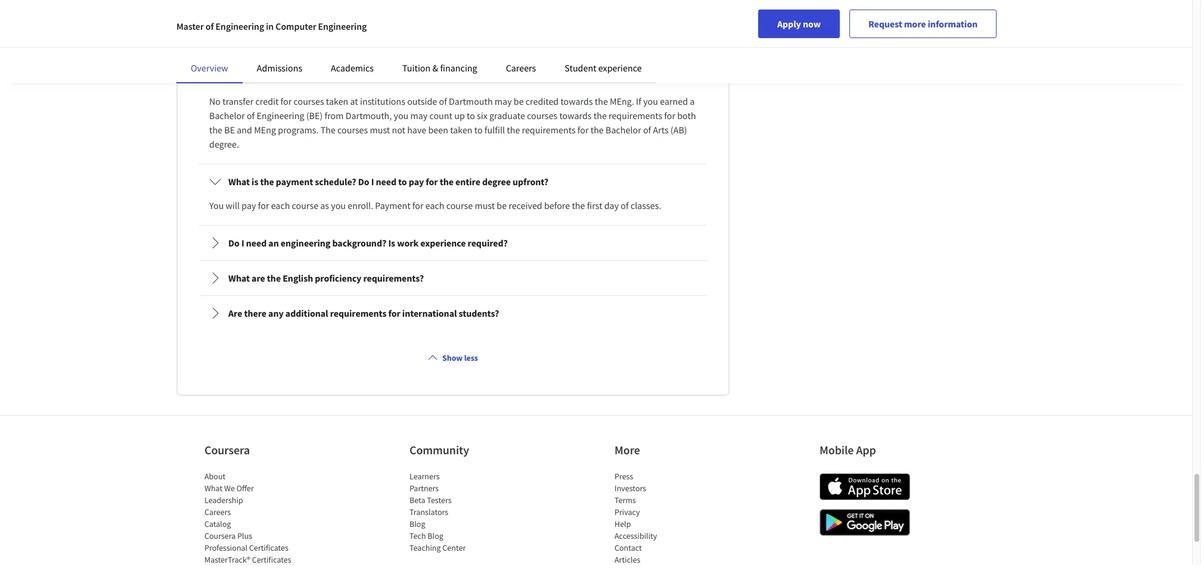 Task type: describe. For each thing, give the bounding box(es) containing it.
beta testers link
[[410, 495, 452, 506]]

partners
[[410, 483, 439, 494]]

teaching center link
[[410, 543, 466, 554]]

1 horizontal spatial requirements
[[522, 124, 576, 136]]

eligible.
[[368, 34, 400, 46]]

classes.
[[631, 200, 661, 212]]

can i transfer credits into the program? button
[[200, 61, 706, 94]]

1 course from the left
[[292, 200, 318, 212]]

request more information button
[[849, 10, 997, 38]]

before inside the yes. the application fee is $50 usd. if you apply before the priority application deadline, the application fee will be automatically waived. other applicants may be eligible for a fee waiver after the priority deadline. please talk to your enrollment advisor to find out if you are eligible.
[[398, 5, 424, 17]]

enroll.
[[348, 200, 373, 212]]

1 vertical spatial courses
[[527, 110, 558, 122]]

overview link
[[191, 62, 228, 74]]

overview
[[191, 62, 228, 74]]

to down six
[[474, 124, 483, 136]]

credit
[[255, 95, 279, 107]]

up
[[454, 110, 465, 122]]

what is the payment schedule? do i need to pay for the entire degree upfront? button
[[200, 165, 706, 199]]

earned
[[660, 95, 688, 107]]

degree.
[[209, 138, 239, 150]]

be left received
[[497, 200, 507, 212]]

credits
[[286, 72, 314, 83]]

we
[[224, 483, 235, 494]]

1 horizontal spatial careers
[[506, 62, 536, 74]]

additional
[[285, 308, 328, 320]]

arts
[[653, 124, 669, 136]]

list for community
[[410, 471, 511, 554]]

1 horizontal spatial courses
[[337, 124, 368, 136]]

tuition & financing
[[402, 62, 477, 74]]

1 horizontal spatial may
[[410, 110, 428, 122]]

what is the payment schedule? do i need to pay for the entire degree upfront?
[[228, 176, 549, 188]]

student
[[565, 62, 596, 74]]

tuition
[[402, 62, 431, 74]]

do inside dropdown button
[[228, 237, 240, 249]]

entire
[[455, 176, 480, 188]]

out
[[314, 34, 328, 46]]

learners
[[410, 472, 440, 482]]

1 each from the left
[[271, 200, 290, 212]]

graduate
[[489, 110, 525, 122]]

about
[[204, 472, 226, 482]]

applicants
[[323, 20, 365, 32]]

requirements inside dropdown button
[[330, 308, 387, 320]]

background?
[[332, 237, 386, 249]]

both
[[677, 110, 696, 122]]

master
[[176, 20, 204, 32]]

be down apply
[[386, 20, 396, 32]]

be inside no transfer credit for courses taken at institutions outside of dartmouth may be credited towards the meng. if you earned a bachelor of engineering (be) from dartmouth, you may count up to six graduate courses towards the requirements for both the be and meng programs. the courses must not have been taken to fulfill the requirements for the bachelor of arts (ab) degree.
[[514, 95, 524, 107]]

financing
[[440, 62, 477, 74]]

payment
[[375, 200, 411, 212]]

0 vertical spatial bachelor
[[209, 110, 245, 122]]

meng.
[[610, 95, 634, 107]]

work
[[397, 237, 419, 249]]

testers
[[427, 495, 452, 506]]

1 vertical spatial will
[[226, 200, 240, 212]]

coursera plus link
[[204, 531, 252, 542]]

terms link
[[615, 495, 636, 506]]

after
[[491, 20, 509, 32]]

1 horizontal spatial experience
[[598, 62, 642, 74]]

be
[[224, 124, 235, 136]]

get it on google play image
[[820, 510, 910, 537]]

the inside what are the english proficiency requirements? dropdown button
[[267, 272, 281, 284]]

show less
[[442, 353, 478, 364]]

must inside no transfer credit for courses taken at institutions outside of dartmouth may be credited towards the meng. if you earned a bachelor of engineering (be) from dartmouth, you may count up to six graduate courses towards the requirements for both the be and meng programs. the courses must not have been taken to fulfill the requirements for the bachelor of arts (ab) degree.
[[370, 124, 390, 136]]

count
[[430, 110, 452, 122]]

need inside dropdown button
[[246, 237, 267, 249]]

2 application from the left
[[472, 5, 517, 17]]

no
[[209, 95, 221, 107]]

terms
[[615, 495, 636, 506]]

0 vertical spatial towards
[[561, 95, 593, 107]]

to left find
[[287, 34, 295, 46]]

0 horizontal spatial careers link
[[204, 507, 231, 518]]

(ab)
[[671, 124, 687, 136]]

the inside no transfer credit for courses taken at institutions outside of dartmouth may be credited towards the meng. if you earned a bachelor of engineering (be) from dartmouth, you may count up to six graduate courses towards the requirements for both the be and meng programs. the courses must not have been taken to fulfill the requirements for the bachelor of arts (ab) degree.
[[321, 124, 336, 136]]

you
[[209, 200, 224, 212]]

transfer inside dropdown button
[[251, 72, 284, 83]]

you left earned
[[643, 95, 658, 107]]

into
[[316, 72, 333, 83]]

list for more
[[615, 471, 716, 566]]

0 horizontal spatial blog
[[410, 519, 425, 530]]

leadership
[[204, 495, 243, 506]]

information
[[928, 18, 978, 30]]

admissions
[[257, 62, 302, 74]]

partners link
[[410, 483, 439, 494]]

more
[[904, 18, 926, 30]]

if inside the yes. the application fee is $50 usd. if you apply before the priority application deadline, the application fee will be automatically waived. other applicants may be eligible for a fee waiver after the priority deadline. please talk to your enrollment advisor to find out if you are eligible.
[[350, 5, 355, 17]]

i for engineering
[[241, 237, 244, 249]]

are inside the yes. the application fee is $50 usd. if you apply before the priority application deadline, the application fee will be automatically waived. other applicants may be eligible for a fee waiver after the priority deadline. please talk to your enrollment advisor to find out if you are eligible.
[[354, 34, 366, 46]]

program?
[[350, 72, 391, 83]]

help link
[[615, 519, 631, 530]]

waiver
[[463, 20, 489, 32]]

what are the english proficiency requirements? button
[[200, 262, 706, 295]]

offer
[[237, 483, 254, 494]]

do inside dropdown button
[[358, 176, 369, 188]]

meng
[[254, 124, 276, 136]]

talk
[[624, 20, 639, 32]]

you left apply
[[357, 5, 372, 17]]

professional
[[204, 543, 248, 554]]

1 horizontal spatial taken
[[450, 124, 473, 136]]

dartmouth
[[449, 95, 493, 107]]

to right up
[[467, 110, 475, 122]]

may inside the yes. the application fee is $50 usd. if you apply before the priority application deadline, the application fee will be automatically waived. other applicants may be eligible for a fee waiver after the priority deadline. please talk to your enrollment advisor to find out if you are eligible.
[[367, 20, 384, 32]]

beta
[[410, 495, 425, 506]]

automatically
[[209, 20, 264, 32]]

1 application from the left
[[243, 5, 288, 17]]

1 horizontal spatial fee
[[449, 20, 461, 32]]

first
[[587, 200, 602, 212]]

for inside dropdown button
[[426, 176, 438, 188]]

of down yes.
[[206, 20, 214, 32]]

and
[[237, 124, 252, 136]]

what inside about what we offer leadership careers catalog coursera plus professional certificates
[[204, 483, 222, 494]]

list for coursera
[[204, 471, 306, 566]]

please
[[597, 20, 623, 32]]

press
[[615, 472, 633, 482]]

outside
[[407, 95, 437, 107]]

six
[[477, 110, 488, 122]]

programs.
[[278, 124, 319, 136]]

have
[[407, 124, 426, 136]]

upfront?
[[513, 176, 549, 188]]

less
[[464, 353, 478, 364]]

students?
[[459, 308, 499, 320]]



Task type: locate. For each thing, give the bounding box(es) containing it.
request
[[869, 18, 902, 30]]

schedule?
[[315, 176, 356, 188]]

2 list item from the left
[[615, 554, 716, 566]]

requirements down credited at top
[[522, 124, 576, 136]]

as
[[320, 200, 329, 212]]

list containing about
[[204, 471, 306, 566]]

bachelor up the be
[[209, 110, 245, 122]]

towards
[[561, 95, 593, 107], [559, 110, 592, 122]]

master of engineering in computer engineering
[[176, 20, 367, 32]]

you right as
[[331, 200, 346, 212]]

0 horizontal spatial do
[[228, 237, 240, 249]]

the up automatically
[[226, 5, 241, 17]]

to inside dropdown button
[[398, 176, 407, 188]]

1 vertical spatial may
[[495, 95, 512, 107]]

you will pay for each course as you enroll. payment for each course must be received before the first day of classes.
[[209, 200, 661, 212]]

1 vertical spatial the
[[321, 124, 336, 136]]

1 horizontal spatial careers link
[[506, 62, 536, 74]]

transfer right no
[[222, 95, 254, 107]]

apply now
[[777, 18, 821, 30]]

coursera down catalog 'link' at the left bottom of page
[[204, 531, 236, 542]]

0 horizontal spatial pay
[[242, 200, 256, 212]]

0 horizontal spatial priority
[[441, 5, 470, 17]]

1 horizontal spatial list item
[[615, 554, 716, 566]]

0 horizontal spatial experience
[[420, 237, 466, 249]]

is inside what is the payment schedule? do i need to pay for the entire degree upfront? dropdown button
[[252, 176, 258, 188]]

may up 'eligible.'
[[367, 20, 384, 32]]

careers up credited at top
[[506, 62, 536, 74]]

i inside dropdown button
[[241, 237, 244, 249]]

1 list item from the left
[[204, 554, 306, 566]]

list containing press
[[615, 471, 716, 566]]

from
[[325, 110, 344, 122]]

for inside dropdown button
[[388, 308, 400, 320]]

0 vertical spatial will
[[634, 5, 648, 17]]

catalog
[[204, 519, 231, 530]]

0 horizontal spatial fee
[[290, 5, 302, 17]]

1 vertical spatial priority
[[526, 20, 556, 32]]

eligible
[[398, 20, 427, 32]]

a inside the yes. the application fee is $50 usd. if you apply before the priority application deadline, the application fee will be automatically waived. other applicants may be eligible for a fee waiver after the priority deadline. please talk to your enrollment advisor to find out if you are eligible.
[[442, 20, 447, 32]]

you up not
[[394, 110, 409, 122]]

of right day
[[621, 200, 629, 212]]

1 vertical spatial do
[[228, 237, 240, 249]]

are up there
[[252, 272, 265, 284]]

courses down dartmouth,
[[337, 124, 368, 136]]

$50
[[313, 5, 327, 17]]

pay up 'you will pay for each course as you enroll. payment for each course must be received before the first day of classes.'
[[409, 176, 424, 188]]

0 horizontal spatial i
[[241, 237, 244, 249]]

need up the payment
[[376, 176, 396, 188]]

0 vertical spatial requirements
[[609, 110, 662, 122]]

any
[[268, 308, 284, 320]]

must down degree
[[475, 200, 495, 212]]

are inside dropdown button
[[252, 272, 265, 284]]

may up have
[[410, 110, 428, 122]]

of up the and
[[247, 110, 255, 122]]

0 horizontal spatial is
[[252, 176, 258, 188]]

careers link up credited at top
[[506, 62, 536, 74]]

transfer up credit
[[251, 72, 284, 83]]

0 vertical spatial need
[[376, 176, 396, 188]]

2 horizontal spatial courses
[[527, 110, 558, 122]]

list item
[[204, 554, 306, 566], [615, 554, 716, 566]]

mobile
[[820, 443, 854, 458]]

&
[[432, 62, 438, 74]]

1 vertical spatial requirements
[[522, 124, 576, 136]]

2 vertical spatial what
[[204, 483, 222, 494]]

requirements
[[609, 110, 662, 122], [522, 124, 576, 136], [330, 308, 387, 320]]

must
[[370, 124, 390, 136], [475, 200, 495, 212]]

0 horizontal spatial must
[[370, 124, 390, 136]]

a inside no transfer credit for courses taken at institutions outside of dartmouth may be credited towards the meng. if you earned a bachelor of engineering (be) from dartmouth, you may count up to six graduate courses towards the requirements for both the be and meng programs. the courses must not have been taken to fulfill the requirements for the bachelor of arts (ab) degree.
[[690, 95, 695, 107]]

yes. the application fee is $50 usd. if you apply before the priority application deadline, the application fee will be automatically waived. other applicants may be eligible for a fee waiver after the priority deadline. please talk to your enrollment advisor to find out if you are eligible.
[[209, 5, 670, 46]]

pay right you at left
[[242, 200, 256, 212]]

be up your
[[650, 5, 660, 17]]

priority up waiver
[[441, 5, 470, 17]]

you
[[357, 5, 372, 17], [337, 34, 352, 46], [643, 95, 658, 107], [394, 110, 409, 122], [331, 200, 346, 212]]

of up count
[[439, 95, 447, 107]]

what for what are the english proficiency requirements?
[[228, 272, 250, 284]]

1 vertical spatial bachelor
[[606, 124, 641, 136]]

been
[[428, 124, 448, 136]]

transfer inside no transfer credit for courses taken at institutions outside of dartmouth may be credited towards the meng. if you earned a bachelor of engineering (be) from dartmouth, you may count up to six graduate courses towards the requirements for both the be and meng programs. the courses must not have been taken to fulfill the requirements for the bachelor of arts (ab) degree.
[[222, 95, 254, 107]]

the inside the yes. the application fee is $50 usd. if you apply before the priority application deadline, the application fee will be automatically waived. other applicants may be eligible for a fee waiver after the priority deadline. please talk to your enrollment advisor to find out if you are eligible.
[[226, 5, 241, 17]]

0 vertical spatial may
[[367, 20, 384, 32]]

coursera up "about"
[[204, 443, 250, 458]]

to
[[641, 20, 650, 32], [287, 34, 295, 46], [467, 110, 475, 122], [474, 124, 483, 136], [398, 176, 407, 188]]

requirements down proficiency
[[330, 308, 387, 320]]

requirements down meng.
[[609, 110, 662, 122]]

list item down "accessibility" link
[[615, 554, 716, 566]]

2 horizontal spatial fee
[[620, 5, 632, 17]]

about what we offer leadership careers catalog coursera plus professional certificates
[[204, 472, 288, 554]]

course down what is the payment schedule? do i need to pay for the entire degree upfront? dropdown button
[[446, 200, 473, 212]]

fulfill
[[485, 124, 505, 136]]

0 horizontal spatial list
[[204, 471, 306, 566]]

1 vertical spatial towards
[[559, 110, 592, 122]]

1 horizontal spatial list
[[410, 471, 511, 554]]

experience up meng.
[[598, 62, 642, 74]]

day
[[604, 200, 619, 212]]

0 vertical spatial i
[[246, 72, 249, 83]]

if inside no transfer credit for courses taken at institutions outside of dartmouth may be credited towards the meng. if you earned a bachelor of engineering (be) from dartmouth, you may count up to six graduate courses towards the requirements for both the be and meng programs. the courses must not have been taken to fulfill the requirements for the bachelor of arts (ab) degree.
[[636, 95, 641, 107]]

fee up talk
[[620, 5, 632, 17]]

experience right work
[[420, 237, 466, 249]]

1 horizontal spatial will
[[634, 5, 648, 17]]

at
[[350, 95, 358, 107]]

i left an
[[241, 237, 244, 249]]

1 vertical spatial careers link
[[204, 507, 231, 518]]

download on the app store image
[[820, 474, 910, 501]]

courses up (be)
[[294, 95, 324, 107]]

each down payment
[[271, 200, 290, 212]]

0 vertical spatial blog
[[410, 519, 425, 530]]

course
[[292, 200, 318, 212], [446, 200, 473, 212]]

investors
[[615, 483, 646, 494]]

can i transfer credits into the program?
[[228, 72, 391, 83]]

tech
[[410, 531, 426, 542]]

1 horizontal spatial blog
[[428, 531, 443, 542]]

may up graduate
[[495, 95, 512, 107]]

0 vertical spatial do
[[358, 176, 369, 188]]

0 vertical spatial if
[[350, 5, 355, 17]]

if right usd.
[[350, 5, 355, 17]]

leadership link
[[204, 495, 243, 506]]

show less button
[[423, 348, 483, 369]]

0 horizontal spatial taken
[[326, 95, 348, 107]]

taken down up
[[450, 124, 473, 136]]

student experience
[[565, 62, 642, 74]]

0 horizontal spatial application
[[243, 5, 288, 17]]

1 horizontal spatial each
[[425, 200, 444, 212]]

1 horizontal spatial do
[[358, 176, 369, 188]]

3 list from the left
[[615, 471, 716, 566]]

1 horizontal spatial are
[[354, 34, 366, 46]]

1 horizontal spatial need
[[376, 176, 396, 188]]

pay inside dropdown button
[[409, 176, 424, 188]]

a left waiver
[[442, 20, 447, 32]]

taken up from
[[326, 95, 348, 107]]

learners partners beta testers translators blog tech blog teaching center
[[410, 472, 466, 554]]

will up talk
[[634, 5, 648, 17]]

1 horizontal spatial must
[[475, 200, 495, 212]]

what for what is the payment schedule? do i need to pay for the entire degree upfront?
[[228, 176, 250, 188]]

1 vertical spatial before
[[544, 200, 570, 212]]

translators link
[[410, 507, 448, 518]]

0 horizontal spatial list item
[[204, 554, 306, 566]]

what are the english proficiency requirements?
[[228, 272, 424, 284]]

what down the degree.
[[228, 176, 250, 188]]

1 vertical spatial if
[[636, 95, 641, 107]]

2 course from the left
[[446, 200, 473, 212]]

1 list from the left
[[204, 471, 306, 566]]

do left an
[[228, 237, 240, 249]]

0 horizontal spatial before
[[398, 5, 424, 17]]

1 vertical spatial what
[[228, 272, 250, 284]]

translators
[[410, 507, 448, 518]]

1 vertical spatial need
[[246, 237, 267, 249]]

1 vertical spatial i
[[371, 176, 374, 188]]

0 horizontal spatial courses
[[294, 95, 324, 107]]

engineering
[[216, 20, 264, 32], [318, 20, 367, 32], [257, 110, 304, 122]]

a up "both"
[[690, 95, 695, 107]]

you right if
[[337, 34, 352, 46]]

1 vertical spatial a
[[690, 95, 695, 107]]

fee up computer
[[290, 5, 302, 17]]

engineering down credit
[[257, 110, 304, 122]]

i up the enroll.
[[371, 176, 374, 188]]

1 horizontal spatial pay
[[409, 176, 424, 188]]

0 vertical spatial transfer
[[251, 72, 284, 83]]

usd.
[[329, 5, 348, 17]]

course left as
[[292, 200, 318, 212]]

each down what is the payment schedule? do i need to pay for the entire degree upfront? dropdown button
[[425, 200, 444, 212]]

1 horizontal spatial before
[[544, 200, 570, 212]]

0 vertical spatial the
[[226, 5, 241, 17]]

to up the payment
[[398, 176, 407, 188]]

1 horizontal spatial course
[[446, 200, 473, 212]]

list item for more
[[615, 554, 716, 566]]

certificates
[[249, 543, 288, 554]]

2 vertical spatial courses
[[337, 124, 368, 136]]

list
[[204, 471, 306, 566], [410, 471, 511, 554], [615, 471, 716, 566]]

do i need an engineering background? is work experience required?
[[228, 237, 508, 249]]

request more information
[[869, 18, 978, 30]]

for inside the yes. the application fee is $50 usd. if you apply before the priority application deadline, the application fee will be automatically waived. other applicants may be eligible for a fee waiver after the priority deadline. please talk to your enrollment advisor to find out if you are eligible.
[[429, 20, 440, 32]]

1 vertical spatial coursera
[[204, 531, 236, 542]]

2 horizontal spatial application
[[573, 5, 618, 17]]

blog up tech
[[410, 519, 425, 530]]

if
[[350, 5, 355, 17], [636, 95, 641, 107]]

0 horizontal spatial are
[[252, 272, 265, 284]]

3 application from the left
[[573, 5, 618, 17]]

coursera inside about what we offer leadership careers catalog coursera plus professional certificates
[[204, 531, 236, 542]]

1 coursera from the top
[[204, 443, 250, 458]]

1 horizontal spatial priority
[[526, 20, 556, 32]]

apply now button
[[758, 10, 840, 38]]

advisor
[[255, 34, 285, 46]]

2 list from the left
[[410, 471, 511, 554]]

need left an
[[246, 237, 267, 249]]

2 horizontal spatial requirements
[[609, 110, 662, 122]]

i right can
[[246, 72, 249, 83]]

application up in
[[243, 5, 288, 17]]

privacy
[[615, 507, 640, 518]]

engineering inside no transfer credit for courses taken at institutions outside of dartmouth may be credited towards the meng. if you earned a bachelor of engineering (be) from dartmouth, you may count up to six graduate courses towards the requirements for both the be and meng programs. the courses must not have been taken to fulfill the requirements for the bachelor of arts (ab) degree.
[[257, 110, 304, 122]]

0 vertical spatial courses
[[294, 95, 324, 107]]

1 vertical spatial is
[[252, 176, 258, 188]]

0 vertical spatial careers link
[[506, 62, 536, 74]]

0 horizontal spatial may
[[367, 20, 384, 32]]

bachelor
[[209, 110, 245, 122], [606, 124, 641, 136]]

1 vertical spatial are
[[252, 272, 265, 284]]

if right meng.
[[636, 95, 641, 107]]

before
[[398, 5, 424, 17], [544, 200, 570, 212]]

before right received
[[544, 200, 570, 212]]

1 vertical spatial taken
[[450, 124, 473, 136]]

about link
[[204, 472, 226, 482]]

what down about 'link' in the left bottom of the page
[[204, 483, 222, 494]]

of left arts
[[643, 124, 651, 136]]

0 horizontal spatial each
[[271, 200, 290, 212]]

i
[[246, 72, 249, 83], [371, 176, 374, 188], [241, 237, 244, 249]]

engineering up enrollment
[[216, 20, 264, 32]]

0 horizontal spatial a
[[442, 20, 447, 32]]

1 vertical spatial blog
[[428, 531, 443, 542]]

0 vertical spatial priority
[[441, 5, 470, 17]]

careers inside about what we offer leadership careers catalog coursera plus professional certificates
[[204, 507, 231, 518]]

your
[[651, 20, 670, 32]]

0 vertical spatial what
[[228, 176, 250, 188]]

0 vertical spatial taken
[[326, 95, 348, 107]]

0 horizontal spatial need
[[246, 237, 267, 249]]

will right you at left
[[226, 200, 240, 212]]

engineering down usd.
[[318, 20, 367, 32]]

student experience link
[[565, 62, 642, 74]]

list item down professional certificates link
[[204, 554, 306, 566]]

blog up teaching center link
[[428, 531, 443, 542]]

english
[[283, 272, 313, 284]]

no transfer credit for courses taken at institutions outside of dartmouth may be credited towards the meng. if you earned a bachelor of engineering (be) from dartmouth, you may count up to six graduate courses towards the requirements for both the be and meng programs. the courses must not have been taken to fulfill the requirements for the bachelor of arts (ab) degree.
[[209, 95, 696, 150]]

is left $50
[[304, 5, 311, 17]]

learners link
[[410, 472, 440, 482]]

2 vertical spatial i
[[241, 237, 244, 249]]

i for into
[[246, 72, 249, 83]]

help
[[615, 519, 631, 530]]

academics
[[331, 62, 374, 74]]

list containing learners
[[410, 471, 511, 554]]

for
[[429, 20, 440, 32], [281, 95, 292, 107], [664, 110, 675, 122], [578, 124, 589, 136], [426, 176, 438, 188], [258, 200, 269, 212], [412, 200, 424, 212], [388, 308, 400, 320]]

1 horizontal spatial a
[[690, 95, 695, 107]]

need inside dropdown button
[[376, 176, 396, 188]]

teaching
[[410, 543, 441, 554]]

computer
[[276, 20, 316, 32]]

what up are
[[228, 272, 250, 284]]

before up 'eligible'
[[398, 5, 424, 17]]

admissions link
[[257, 62, 302, 74]]

careers link up catalog 'link' at the left bottom of page
[[204, 507, 231, 518]]

find
[[297, 34, 313, 46]]

0 horizontal spatial the
[[226, 5, 241, 17]]

do up the enroll.
[[358, 176, 369, 188]]

1 vertical spatial pay
[[242, 200, 256, 212]]

1 horizontal spatial application
[[472, 5, 517, 17]]

is inside the yes. the application fee is $50 usd. if you apply before the priority application deadline, the application fee will be automatically waived. other applicants may be eligible for a fee waiver after the priority deadline. please talk to your enrollment advisor to find out if you are eligible.
[[304, 5, 311, 17]]

0 vertical spatial experience
[[598, 62, 642, 74]]

are there any additional requirements for international students?
[[228, 308, 499, 320]]

2 coursera from the top
[[204, 531, 236, 542]]

is
[[304, 5, 311, 17], [252, 176, 258, 188]]

be up graduate
[[514, 95, 524, 107]]

0 vertical spatial before
[[398, 5, 424, 17]]

investors link
[[615, 483, 646, 494]]

the inside can i transfer credits into the program? dropdown button
[[335, 72, 349, 83]]

0 vertical spatial is
[[304, 5, 311, 17]]

2 each from the left
[[425, 200, 444, 212]]

courses down credited at top
[[527, 110, 558, 122]]

courses
[[294, 95, 324, 107], [527, 110, 558, 122], [337, 124, 368, 136]]

will inside the yes. the application fee is $50 usd. if you apply before the priority application deadline, the application fee will be automatically waived. other applicants may be eligible for a fee waiver after the priority deadline. please talk to your enrollment advisor to find out if you are eligible.
[[634, 5, 648, 17]]

experience
[[598, 62, 642, 74], [420, 237, 466, 249]]

contact link
[[615, 543, 642, 554]]

bachelor down meng.
[[606, 124, 641, 136]]

apply
[[777, 18, 801, 30]]

are there any additional requirements for international students? button
[[200, 297, 706, 330]]

payment
[[276, 176, 313, 188]]

list item for coursera
[[204, 554, 306, 566]]

professional certificates link
[[204, 543, 288, 554]]

application up after
[[472, 5, 517, 17]]

careers up catalog 'link' at the left bottom of page
[[204, 507, 231, 518]]

fee left waiver
[[449, 20, 461, 32]]

0 vertical spatial pay
[[409, 176, 424, 188]]

application up please
[[573, 5, 618, 17]]

0 vertical spatial are
[[354, 34, 366, 46]]

0 vertical spatial careers
[[506, 62, 536, 74]]

press investors terms privacy help accessibility contact
[[615, 472, 657, 554]]

deadline,
[[519, 5, 556, 17]]

2 vertical spatial requirements
[[330, 308, 387, 320]]

are
[[354, 34, 366, 46], [252, 272, 265, 284]]

of
[[206, 20, 214, 32], [439, 95, 447, 107], [247, 110, 255, 122], [643, 124, 651, 136], [621, 200, 629, 212]]

the down from
[[321, 124, 336, 136]]

transfer
[[251, 72, 284, 83], [222, 95, 254, 107]]

a
[[442, 20, 447, 32], [690, 95, 695, 107]]

1 vertical spatial transfer
[[222, 95, 254, 107]]

experience inside do i need an engineering background? is work experience required? dropdown button
[[420, 237, 466, 249]]

fee
[[290, 5, 302, 17], [620, 5, 632, 17], [449, 20, 461, 32]]

to right talk
[[641, 20, 650, 32]]

enrollment
[[209, 34, 254, 46]]

2 horizontal spatial may
[[495, 95, 512, 107]]

is left payment
[[252, 176, 258, 188]]

are down applicants
[[354, 34, 366, 46]]

priority down deadline,
[[526, 20, 556, 32]]

1 vertical spatial careers
[[204, 507, 231, 518]]

do
[[358, 176, 369, 188], [228, 237, 240, 249]]

must down dartmouth,
[[370, 124, 390, 136]]

1 horizontal spatial is
[[304, 5, 311, 17]]

0 vertical spatial a
[[442, 20, 447, 32]]

accessibility link
[[615, 531, 657, 542]]

show
[[442, 353, 463, 364]]

0 horizontal spatial careers
[[204, 507, 231, 518]]



Task type: vqa. For each thing, say whether or not it's contained in the screenshot.
the Other
yes



